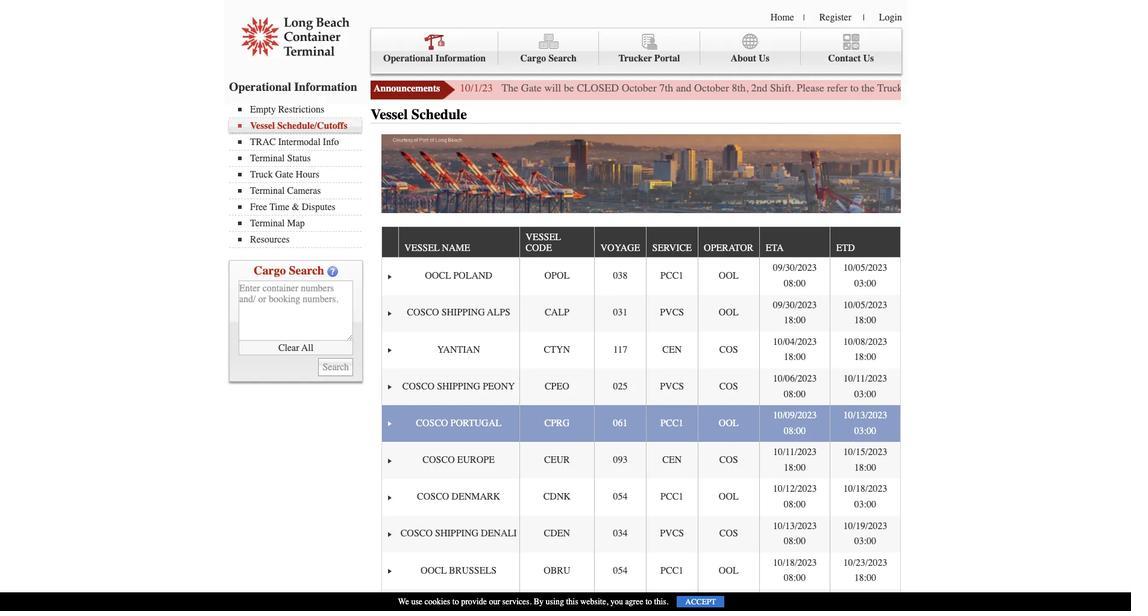 Task type: vqa. For each thing, say whether or not it's contained in the screenshot.
OOCL in cell
yes



Task type: locate. For each thing, give the bounding box(es) containing it.
08:00 down 10/13/2023 08:00 cell
[[784, 574, 806, 584]]

1 horizontal spatial hours
[[929, 81, 955, 95]]

0 horizontal spatial vessel
[[405, 243, 440, 254]]

054 down 093 cell
[[613, 492, 628, 503]]

18:00
[[784, 315, 806, 326], [855, 315, 877, 326], [784, 352, 806, 363], [855, 352, 877, 363], [784, 463, 806, 474], [855, 463, 877, 474], [855, 574, 877, 584]]

None submit
[[319, 359, 353, 377]]

agree
[[625, 597, 644, 608]]

1 horizontal spatial vessel
[[371, 106, 408, 123]]

operational up announcements
[[383, 53, 433, 64]]

18:00 inside 10/11/2023 18:00
[[784, 463, 806, 474]]

10/11/2023 down the 10/09/2023 08:00 "cell"
[[773, 447, 817, 458]]

shipping down yantian cell
[[437, 381, 481, 392]]

0 horizontal spatial 10/11/2023
[[773, 447, 817, 458]]

0 vertical spatial 10/18/2023
[[844, 484, 888, 495]]

054 cell
[[594, 479, 646, 516], [594, 553, 646, 590]]

08:00 up 09/30/2023 18:00
[[784, 278, 806, 289]]

cosco inside cosco shipping denali cell
[[401, 529, 433, 540]]

18:00 down 10/04/2023
[[784, 352, 806, 363]]

web
[[958, 81, 976, 95]]

terminal status link
[[238, 153, 362, 164]]

cen cell right 117 at bottom
[[646, 332, 698, 369]]

operational up empty
[[229, 80, 291, 94]]

ool cell for 10/12/2023 08:00
[[698, 479, 760, 516]]

7 row from the top
[[382, 443, 901, 479]]

1 horizontal spatial us
[[863, 53, 874, 64]]

4 08:00 from the top
[[784, 500, 806, 511]]

054 cell up 034
[[594, 479, 646, 516]]

3 pcc1 cell from the top
[[646, 479, 698, 516]]

1 horizontal spatial to
[[646, 597, 652, 608]]

denmark
[[452, 492, 500, 503]]

1 horizontal spatial truck
[[878, 81, 903, 95]]

restrictions
[[278, 104, 324, 115]]

cos cell for 10/11/2023
[[698, 443, 760, 479]]

0 vertical spatial cen cell
[[646, 332, 698, 369]]

cprg cell
[[519, 406, 594, 443]]

vessel down empty
[[250, 121, 275, 131]]

accept button
[[677, 597, 725, 608]]

0 horizontal spatial menu bar
[[229, 103, 368, 248]]

08:00 inside 10/18/2023 08:00
[[784, 574, 806, 584]]

tree grid
[[382, 227, 901, 612]]

cen cell
[[646, 332, 698, 369], [646, 443, 698, 479]]

08:00 for 10/13/2023 08:00
[[784, 537, 806, 547]]

1 cos cell from the top
[[698, 332, 760, 369]]

1 vertical spatial 10/13/2023
[[773, 521, 817, 532]]

1 october from the left
[[622, 81, 657, 95]]

cargo search down the resources link on the top
[[254, 264, 324, 278]]

code
[[526, 243, 552, 254]]

5 08:00 from the top
[[784, 537, 806, 547]]

03:00 for 10/13/2023 03:00
[[855, 426, 877, 437]]

18:00 up 10/08/2023
[[855, 315, 877, 326]]

oocl for oocl brussels
[[421, 566, 447, 577]]

cosco shipping peony cell
[[398, 369, 519, 406]]

cosco inside cosco shipping peony cell
[[403, 381, 435, 392]]

054 for obru
[[613, 566, 628, 577]]

18:00 down 10/23/2023
[[855, 574, 877, 584]]

0 horizontal spatial vessel
[[250, 121, 275, 131]]

hours left web
[[929, 81, 955, 95]]

10/23/2023
[[844, 558, 888, 569]]

18:00 down 10/15/2023
[[855, 463, 877, 474]]

10/18/2023 03:00
[[844, 484, 888, 511]]

for right the page
[[1002, 81, 1015, 95]]

vessel left name
[[405, 243, 440, 254]]

hours inside the empty restrictions vessel schedule/cutoffs trac intermodal info terminal status truck gate hours terminal cameras free time & disputes terminal map resources
[[296, 169, 319, 180]]

08:00 inside "10/09/2023 08:00"
[[784, 426, 806, 437]]

0 horizontal spatial search
[[289, 264, 324, 278]]

1 03:00 from the top
[[855, 278, 877, 289]]

status
[[287, 153, 311, 164]]

empty restrictions link
[[238, 104, 362, 115]]

09/30/2023 down eta link
[[773, 263, 817, 274]]

03:00 inside "10/19/2023 03:00"
[[855, 537, 877, 547]]

0 vertical spatial 054
[[613, 492, 628, 503]]

1 horizontal spatial 10/13/2023
[[844, 411, 888, 421]]

08:00 up 10/18/2023 08:00
[[784, 537, 806, 547]]

09/30/2023 down 09/30/2023 08:00 cell
[[773, 300, 817, 311]]

eta link
[[766, 238, 790, 258]]

menu bar containing empty restrictions
[[229, 103, 368, 248]]

08:00 inside 10/06/2023 08:00
[[784, 389, 806, 400]]

operational information link
[[371, 31, 499, 65]]

0 vertical spatial menu bar
[[371, 28, 902, 74]]

peony
[[483, 381, 515, 392]]

shipping down 'cosco denmark' cell
[[435, 529, 479, 540]]

2 cen cell from the top
[[646, 443, 698, 479]]

the right the details
[[1117, 81, 1130, 95]]

2 cos cell from the top
[[698, 369, 760, 406]]

0 vertical spatial shipping
[[442, 308, 485, 318]]

10/05/2023 down "10/05/2023 03:00" cell
[[844, 300, 888, 311]]

5 ool cell from the top
[[698, 553, 760, 590]]

0 vertical spatial 10/05/2023
[[844, 263, 888, 274]]

cosco for cosco portugal
[[416, 418, 448, 429]]

4 pcc1 cell from the top
[[646, 553, 698, 590]]

0 horizontal spatial operational information
[[229, 80, 357, 94]]

cosco europe cell
[[398, 443, 519, 479]]

03:00 inside 10/05/2023 03:00
[[855, 278, 877, 289]]

we
[[398, 597, 409, 608]]

08:00 inside 10/13/2023 08:00
[[784, 537, 806, 547]]

ool cell
[[698, 258, 760, 295], [698, 295, 760, 332], [698, 406, 760, 443], [698, 479, 760, 516], [698, 553, 760, 590]]

etd
[[836, 243, 855, 254]]

10/11/2023
[[844, 374, 887, 385], [773, 447, 817, 458]]

10/08/2023
[[844, 337, 888, 348]]

1 vertical spatial cargo
[[254, 264, 286, 278]]

cos for 10/06/2023
[[720, 381, 738, 392]]

0 vertical spatial cen
[[663, 345, 682, 355]]

03:00 up 10/15/2023
[[855, 426, 877, 437]]

2 october from the left
[[694, 81, 729, 95]]

0 vertical spatial hours
[[929, 81, 955, 95]]

cen for 093
[[663, 455, 682, 466]]

truck
[[878, 81, 903, 95], [250, 169, 273, 180]]

vessel down announcements
[[371, 106, 408, 123]]

1 ool cell from the top
[[698, 258, 760, 295]]

pvcs cell right 034
[[646, 516, 698, 553]]

18:00 for 10/08/2023 18:00
[[855, 352, 877, 363]]

1 pvcs cell from the top
[[646, 295, 698, 332]]

cosco for cosco denmark
[[417, 492, 449, 503]]

0 vertical spatial 10/11/2023
[[844, 374, 887, 385]]

tree grid containing vessel code
[[382, 227, 901, 612]]

03:00 up 10/19/2023
[[855, 500, 877, 511]]

6 08:00 from the top
[[784, 574, 806, 584]]

pcc1 cell
[[646, 258, 698, 295], [646, 406, 698, 443], [646, 479, 698, 516], [646, 553, 698, 590]]

1 vertical spatial pvcs cell
[[646, 369, 698, 406]]

08:00 for 10/06/2023 08:00
[[784, 389, 806, 400]]

1 vertical spatial cargo search
[[254, 264, 324, 278]]

vessel code link
[[526, 227, 561, 258]]

1 vertical spatial terminal
[[250, 186, 285, 197]]

cosco down oocl poland cell in the left of the page
[[407, 308, 439, 318]]

cos for 10/13/2023
[[720, 529, 738, 540]]

operational information up announcements
[[383, 53, 486, 64]]

home link
[[771, 12, 794, 23]]

search down the resources link on the top
[[289, 264, 324, 278]]

1 vertical spatial 10/18/2023
[[773, 558, 817, 569]]

gate inside the empty restrictions vessel schedule/cutoffs trac intermodal info terminal status truck gate hours terminal cameras free time & disputes terminal map resources
[[275, 169, 293, 180]]

10/18/2023 down 10/13/2023 08:00 cell
[[773, 558, 817, 569]]

pcc1 for 10/18/2023
[[661, 566, 684, 577]]

2 us from the left
[[863, 53, 874, 64]]

2 cos from the top
[[720, 381, 738, 392]]

to right refer
[[851, 81, 859, 95]]

0 horizontal spatial the
[[862, 81, 875, 95]]

0 horizontal spatial operational
[[229, 80, 291, 94]]

031 cell
[[594, 295, 646, 332]]

alps
[[487, 308, 511, 318]]

2 10/05/2023 from the top
[[844, 300, 888, 311]]

1 horizontal spatial information
[[436, 53, 486, 64]]

shipping inside cell
[[442, 308, 485, 318]]

us for about us
[[759, 53, 770, 64]]

0 vertical spatial operational information
[[383, 53, 486, 64]]

oocl
[[425, 271, 451, 282], [421, 566, 447, 577]]

1 054 from the top
[[613, 492, 628, 503]]

0 horizontal spatial october
[[622, 81, 657, 95]]

shipping left alps in the left of the page
[[442, 308, 485, 318]]

2 vertical spatial pvcs cell
[[646, 516, 698, 553]]

5 ool from the top
[[719, 566, 739, 577]]

1 vertical spatial search
[[289, 264, 324, 278]]

row
[[382, 227, 901, 258], [382, 258, 901, 295], [382, 295, 901, 332], [382, 332, 901, 369], [382, 369, 901, 406], [382, 406, 901, 443], [382, 443, 901, 479], [382, 479, 901, 516], [382, 516, 901, 553], [382, 553, 901, 590], [382, 590, 901, 612]]

10/19/2023 03:00
[[844, 521, 888, 547]]

1 us from the left
[[759, 53, 770, 64]]

0 horizontal spatial truck
[[250, 169, 273, 180]]

03:00 inside 10/18/2023 03:00
[[855, 500, 877, 511]]

1 vertical spatial menu bar
[[229, 103, 368, 248]]

0 vertical spatial 10/13/2023
[[844, 411, 888, 421]]

0 horizontal spatial hours
[[296, 169, 319, 180]]

054 up you
[[613, 566, 628, 577]]

3 cell from the left
[[594, 590, 646, 612]]

ool cell for 10/18/2023 08:00
[[698, 553, 760, 590]]

cen cell right 093
[[646, 443, 698, 479]]

cargo search
[[521, 53, 577, 64], [254, 264, 324, 278]]

2 vertical spatial shipping
[[435, 529, 479, 540]]

gate down status
[[275, 169, 293, 180]]

1 for from the left
[[1002, 81, 1015, 95]]

2 terminal from the top
[[250, 186, 285, 197]]

to left this. at the bottom right of the page
[[646, 597, 652, 608]]

6 row from the top
[[382, 406, 901, 443]]

18:00 inside 10/05/2023 18:00
[[855, 315, 877, 326]]

18:00 inside 10/04/2023 18:00
[[784, 352, 806, 363]]

1 054 cell from the top
[[594, 479, 646, 516]]

10/11/2023 03:00 cell
[[830, 369, 901, 406]]

4 pcc1 from the top
[[661, 566, 684, 577]]

5 03:00 from the top
[[855, 537, 877, 547]]

details
[[1070, 81, 1099, 95]]

7th
[[660, 81, 673, 95]]

1 horizontal spatial 10/18/2023
[[844, 484, 888, 495]]

pvcs for 031
[[660, 308, 684, 318]]

1 horizontal spatial cargo
[[521, 53, 546, 64]]

opol cell
[[519, 258, 594, 295]]

1 horizontal spatial the
[[1117, 81, 1130, 95]]

trac
[[250, 137, 276, 148]]

03:00 for 10/19/2023 03:00
[[855, 537, 877, 547]]

4 ool cell from the top
[[698, 479, 760, 516]]

Enter container numbers and/ or booking numbers.  text field
[[239, 281, 353, 341]]

oocl brussels
[[421, 566, 497, 577]]

08:00 for 09/30/2023 08:00
[[784, 278, 806, 289]]

the right refer
[[862, 81, 875, 95]]

pvcs right 034
[[660, 529, 684, 540]]

3 pvcs from the top
[[660, 529, 684, 540]]

18:00 for 09/30/2023 18:00
[[784, 315, 806, 326]]

to left provide
[[453, 597, 459, 608]]

1 vertical spatial 09/30/2023
[[773, 300, 817, 311]]

row containing 10/06/2023 08:00
[[382, 369, 901, 406]]

to
[[851, 81, 859, 95], [453, 597, 459, 608], [646, 597, 652, 608]]

1 vertical spatial hours
[[296, 169, 319, 180]]

03:00 down 10/19/2023
[[855, 537, 877, 547]]

pvcs cell for 031
[[646, 295, 698, 332]]

cargo search up will
[[521, 53, 577, 64]]

terminal map link
[[238, 218, 362, 229]]

3 cos from the top
[[720, 455, 738, 466]]

pcc1 for 10/12/2023
[[661, 492, 684, 503]]

03:00 for 10/11/2023 03:00
[[855, 389, 877, 400]]

cos cell
[[698, 332, 760, 369], [698, 369, 760, 406], [698, 443, 760, 479], [698, 516, 760, 553]]

0 vertical spatial truck
[[878, 81, 903, 95]]

map
[[287, 218, 305, 229]]

4 cos cell from the top
[[698, 516, 760, 553]]

pcc1
[[661, 271, 684, 282], [661, 418, 684, 429], [661, 492, 684, 503], [661, 566, 684, 577]]

0 horizontal spatial for
[[1002, 81, 1015, 95]]

1 pvcs from the top
[[660, 308, 684, 318]]

10 row from the top
[[382, 553, 901, 590]]

0 horizontal spatial |
[[803, 13, 805, 23]]

2 054 from the top
[[613, 566, 628, 577]]

0 horizontal spatial us
[[759, 53, 770, 64]]

row containing 10/09/2023 08:00
[[382, 406, 901, 443]]

18:00 up 10/04/2023
[[784, 315, 806, 326]]

09/30/2023 08:00 cell
[[760, 258, 830, 295]]

0 vertical spatial information
[[436, 53, 486, 64]]

18:00 for 10/04/2023 18:00
[[784, 352, 806, 363]]

oocl poland cell
[[398, 258, 519, 295]]

03:00 inside '10/13/2023 03:00'
[[855, 426, 877, 437]]

register link
[[820, 12, 852, 23]]

pvcs right 025
[[660, 381, 684, 392]]

1 horizontal spatial menu bar
[[371, 28, 902, 74]]

10/13/2023 inside cell
[[844, 411, 888, 421]]

truck down trac on the left
[[250, 169, 273, 180]]

row containing 10/11/2023 18:00
[[382, 443, 901, 479]]

cookies
[[425, 597, 450, 608]]

2 vertical spatial pvcs
[[660, 529, 684, 540]]

2 03:00 from the top
[[855, 389, 877, 400]]

2 pvcs cell from the top
[[646, 369, 698, 406]]

2 09/30/2023 from the top
[[773, 300, 817, 311]]

1 terminal from the top
[[250, 153, 285, 164]]

cpeo
[[545, 381, 570, 392]]

operational information
[[383, 53, 486, 64], [229, 80, 357, 94]]

08:00 for 10/12/2023 08:00
[[784, 500, 806, 511]]

the
[[862, 81, 875, 95], [1117, 81, 1130, 95]]

10/11/2023 for 18:00
[[773, 447, 817, 458]]

061 cell
[[594, 406, 646, 443]]

1 cen from the top
[[663, 345, 682, 355]]

054 cell up you
[[594, 553, 646, 590]]

3 row from the top
[[382, 295, 901, 332]]

cosco inside 'cosco denmark' cell
[[417, 492, 449, 503]]

vessel
[[526, 232, 561, 243], [405, 243, 440, 254]]

0 vertical spatial oocl
[[425, 271, 451, 282]]

operational information up 'empty restrictions' link
[[229, 80, 357, 94]]

18:00 for 10/23/2023 18:00
[[855, 574, 877, 584]]

us right "contact"
[[863, 53, 874, 64]]

about us link
[[700, 31, 801, 65]]

0 vertical spatial 054 cell
[[594, 479, 646, 516]]

03:00 up 10/05/2023 18:00
[[855, 278, 877, 289]]

october right and
[[694, 81, 729, 95]]

08:00 inside 09/30/2023 08:00
[[784, 278, 806, 289]]

10/13/2023 inside cell
[[773, 521, 817, 532]]

1 ool from the top
[[719, 271, 739, 282]]

gate
[[1050, 81, 1068, 95]]

terminal down trac on the left
[[250, 153, 285, 164]]

03:00 up '10/13/2023 03:00'
[[855, 389, 877, 400]]

| right home
[[803, 13, 805, 23]]

2 row from the top
[[382, 258, 901, 295]]

pvcs right 031
[[660, 308, 684, 318]]

1 vertical spatial operational information
[[229, 80, 357, 94]]

for right the details
[[1102, 81, 1114, 95]]

october left 7th
[[622, 81, 657, 95]]

ceur cell
[[519, 443, 594, 479]]

vessel up the opol
[[526, 232, 561, 243]]

10/06/2023 08:00 cell
[[760, 369, 830, 406]]

website,
[[581, 597, 608, 608]]

vessel inside the empty restrictions vessel schedule/cutoffs trac intermodal info terminal status truck gate hours terminal cameras free time & disputes terminal map resources
[[250, 121, 275, 131]]

18:00 inside 10/15/2023 18:00
[[855, 463, 877, 474]]

0 vertical spatial 09/30/2023
[[773, 263, 817, 274]]

yantian cell
[[398, 332, 519, 369]]

operator
[[704, 243, 754, 254]]

1 vertical spatial 10/05/2023
[[844, 300, 888, 311]]

0 vertical spatial terminal
[[250, 153, 285, 164]]

0 vertical spatial operational
[[383, 53, 433, 64]]

0 vertical spatial search
[[549, 53, 577, 64]]

cprg
[[545, 418, 570, 429]]

trac intermodal info link
[[238, 137, 362, 148]]

5 row from the top
[[382, 369, 901, 406]]

cosco inside cosco europe cell
[[423, 455, 455, 466]]

08:00 down '10/12/2023' in the right of the page
[[784, 500, 806, 511]]

10/04/2023 18:00
[[773, 337, 817, 363]]

18:00 inside 10/08/2023 18:00
[[855, 352, 877, 363]]

1 vertical spatial 054
[[613, 566, 628, 577]]

cameras
[[287, 186, 321, 197]]

1 vertical spatial operational
[[229, 80, 291, 94]]

4 row from the top
[[382, 332, 901, 369]]

| left login
[[863, 13, 865, 23]]

pvcs cell right 031
[[646, 295, 698, 332]]

09/30/2023 08:00
[[773, 263, 817, 289]]

10/18/2023 for 03:00
[[844, 484, 888, 495]]

truck right refer
[[878, 81, 903, 95]]

cosco portugal
[[416, 418, 502, 429]]

1 vertical spatial truck
[[250, 169, 273, 180]]

row containing 10/12/2023 08:00
[[382, 479, 901, 516]]

1 horizontal spatial for
[[1102, 81, 1114, 95]]

08:00 inside 10/12/2023 08:00
[[784, 500, 806, 511]]

09/30/2023 18:00
[[773, 300, 817, 326]]

cen right 117 at bottom
[[663, 345, 682, 355]]

vessel for code
[[526, 232, 561, 243]]

gate left web
[[906, 81, 926, 95]]

for
[[1002, 81, 1015, 95], [1102, 81, 1114, 95]]

terminal
[[250, 153, 285, 164], [250, 186, 285, 197], [250, 218, 285, 229]]

10/11/2023 down 10/08/2023 18:00 cell
[[844, 374, 887, 385]]

0 vertical spatial pvcs cell
[[646, 295, 698, 332]]

row containing 10/04/2023 18:00
[[382, 332, 901, 369]]

08:00 down 10/06/2023
[[784, 389, 806, 400]]

pcc1 for 09/30/2023
[[661, 271, 684, 282]]

8 row from the top
[[382, 479, 901, 516]]

2 054 cell from the top
[[594, 553, 646, 590]]

3 ool from the top
[[719, 418, 739, 429]]

18:00 down 10/08/2023
[[855, 352, 877, 363]]

oocl poland
[[425, 271, 492, 282]]

gate right the
[[521, 81, 542, 95]]

menu bar
[[371, 28, 902, 74], [229, 103, 368, 248]]

|
[[803, 13, 805, 23], [863, 13, 865, 23]]

us right about
[[759, 53, 770, 64]]

cosco shipping denali
[[401, 529, 517, 540]]

1 pcc1 from the top
[[661, 271, 684, 282]]

18:00 inside 10/23/2023 18:00
[[855, 574, 877, 584]]

09/30/2023
[[773, 263, 817, 274], [773, 300, 817, 311]]

cosco down yantian cell
[[403, 381, 435, 392]]

2 ool from the top
[[719, 308, 739, 318]]

1 vertical spatial 10/11/2023
[[773, 447, 817, 458]]

3 cos cell from the top
[[698, 443, 760, 479]]

1 09/30/2023 from the top
[[773, 263, 817, 274]]

1 08:00 from the top
[[784, 278, 806, 289]]

cell
[[398, 590, 519, 612], [519, 590, 594, 612], [594, 590, 646, 612], [646, 590, 698, 612], [698, 590, 760, 612], [760, 590, 830, 612], [830, 590, 901, 612]]

7 cell from the left
[[830, 590, 901, 612]]

1 vertical spatial cen
[[663, 455, 682, 466]]

operator link
[[704, 238, 760, 258]]

cargo down resources
[[254, 264, 286, 278]]

ctyn cell
[[519, 332, 594, 369]]

3 pvcs cell from the top
[[646, 516, 698, 553]]

08:00 down 10/09/2023
[[784, 426, 806, 437]]

2 the from the left
[[1117, 81, 1130, 95]]

10/13/2023 down 10/12/2023 08:00 cell
[[773, 521, 817, 532]]

information up the restrictions
[[294, 80, 357, 94]]

1 cen cell from the top
[[646, 332, 698, 369]]

etd link
[[836, 238, 861, 258]]

cosco inside cosco portugal cell
[[416, 418, 448, 429]]

10/11/2023 18:00
[[773, 447, 817, 474]]

2 pvcs from the top
[[660, 381, 684, 392]]

oocl down the vessel name
[[425, 271, 451, 282]]

cosco left europe
[[423, 455, 455, 466]]

054
[[613, 492, 628, 503], [613, 566, 628, 577]]

pvcs cell right 025
[[646, 369, 698, 406]]

1 row from the top
[[382, 227, 901, 258]]

10/13/2023 down 10/11/2023 03:00 cell
[[844, 411, 888, 421]]

shift.
[[770, 81, 794, 95]]

pcc1 cell for 10/09/2023
[[646, 406, 698, 443]]

03:00 inside 10/11/2023 03:00
[[855, 389, 877, 400]]

1 horizontal spatial 10/11/2023
[[844, 374, 887, 385]]

3 03:00 from the top
[[855, 426, 877, 437]]

0 vertical spatial cargo search
[[521, 53, 577, 64]]

2 vertical spatial terminal
[[250, 218, 285, 229]]

3 pcc1 from the top
[[661, 492, 684, 503]]

hours up cameras
[[296, 169, 319, 180]]

oocl up 'cookies'
[[421, 566, 447, 577]]

terminal up free
[[250, 186, 285, 197]]

1 vertical spatial cen cell
[[646, 443, 698, 479]]

terminal up resources
[[250, 218, 285, 229]]

10/05/2023
[[844, 263, 888, 274], [844, 300, 888, 311]]

2 08:00 from the top
[[784, 389, 806, 400]]

10/1/23 the gate will be closed october 7th and october 8th, 2nd shift. please refer to the truck gate hours web page for further gate details for the 
[[460, 81, 1131, 95]]

information inside menu bar
[[436, 53, 486, 64]]

0 vertical spatial pvcs
[[660, 308, 684, 318]]

093
[[613, 455, 628, 466]]

0 horizontal spatial 10/13/2023
[[773, 521, 817, 532]]

1 horizontal spatial vessel
[[526, 232, 561, 243]]

10/18/2023 down 10/15/2023 18:00 cell at the right bottom of the page
[[844, 484, 888, 495]]

pvcs cell
[[646, 295, 698, 332], [646, 369, 698, 406], [646, 516, 698, 553]]

services.
[[502, 597, 532, 608]]

08:00 for 10/18/2023 08:00
[[784, 574, 806, 584]]

cosco
[[407, 308, 439, 318], [403, 381, 435, 392], [416, 418, 448, 429], [423, 455, 455, 466], [417, 492, 449, 503], [401, 529, 433, 540]]

4 cos from the top
[[720, 529, 738, 540]]

row containing 10/18/2023 08:00
[[382, 553, 901, 590]]

4 ool from the top
[[719, 492, 739, 503]]

1 vertical spatial oocl
[[421, 566, 447, 577]]

service
[[653, 243, 692, 254]]

menu bar containing operational information
[[371, 28, 902, 74]]

1 horizontal spatial october
[[694, 81, 729, 95]]

093 cell
[[594, 443, 646, 479]]

10/13/2023 for 03:00
[[844, 411, 888, 421]]

2 pcc1 cell from the top
[[646, 406, 698, 443]]

contact us
[[828, 53, 874, 64]]

9 row from the top
[[382, 516, 901, 553]]

18:00 up '10/12/2023' in the right of the page
[[784, 463, 806, 474]]

pvcs for 034
[[660, 529, 684, 540]]

row containing 10/13/2023 08:00
[[382, 516, 901, 553]]

1 vertical spatial shipping
[[437, 381, 481, 392]]

cosco left portugal
[[416, 418, 448, 429]]

10/09/2023 08:00
[[773, 411, 817, 437]]

ool for 09/30/2023 08:00
[[719, 271, 739, 282]]

cosco inside cosco shipping alps cell
[[407, 308, 439, 318]]

cosco down 'cosco denmark' cell
[[401, 529, 433, 540]]

cen right 093
[[663, 455, 682, 466]]

10/23/2023 18:00 cell
[[830, 553, 901, 590]]

oocl brussels cell
[[398, 553, 519, 590]]

025
[[613, 381, 628, 392]]

cosco left the denmark
[[417, 492, 449, 503]]

contact
[[828, 53, 861, 64]]

row group
[[382, 258, 901, 612]]

about us
[[731, 53, 770, 64]]

2 horizontal spatial gate
[[906, 81, 926, 95]]

search up be on the top
[[549, 53, 577, 64]]

truck inside the empty restrictions vessel schedule/cutoffs trac intermodal info terminal status truck gate hours terminal cameras free time & disputes terminal map resources
[[250, 169, 273, 180]]

2nd
[[751, 81, 768, 95]]

4 03:00 from the top
[[855, 500, 877, 511]]

054 for cdnk
[[613, 492, 628, 503]]

accept
[[686, 598, 716, 607]]

eta
[[766, 243, 784, 254]]

10/15/2023
[[844, 447, 888, 458]]

information up '10/1/23'
[[436, 53, 486, 64]]

2 pcc1 from the top
[[661, 418, 684, 429]]

1 vertical spatial information
[[294, 80, 357, 94]]

1 pcc1 cell from the top
[[646, 258, 698, 295]]

2 ool cell from the top
[[698, 295, 760, 332]]

cosco denmark cell
[[398, 479, 519, 516]]

03:00 for 10/05/2023 03:00
[[855, 278, 877, 289]]

cos cell for 10/04/2023
[[698, 332, 760, 369]]

2 for from the left
[[1102, 81, 1114, 95]]

18:00 inside 09/30/2023 18:00
[[784, 315, 806, 326]]

1 horizontal spatial |
[[863, 13, 865, 23]]

0 horizontal spatial 10/18/2023
[[773, 558, 817, 569]]

1 horizontal spatial search
[[549, 53, 577, 64]]

1 vertical spatial pvcs
[[660, 381, 684, 392]]

1 cos from the top
[[720, 345, 738, 355]]

cargo up will
[[521, 53, 546, 64]]

clear all button
[[239, 341, 353, 356]]

cen cell for 117
[[646, 332, 698, 369]]

0 horizontal spatial gate
[[275, 169, 293, 180]]

0 vertical spatial cargo
[[521, 53, 546, 64]]

2 cen from the top
[[663, 455, 682, 466]]

row group containing 09/30/2023 08:00
[[382, 258, 901, 612]]

3 08:00 from the top
[[784, 426, 806, 437]]

1 vertical spatial 054 cell
[[594, 553, 646, 590]]

08:00
[[784, 278, 806, 289], [784, 389, 806, 400], [784, 426, 806, 437], [784, 500, 806, 511], [784, 537, 806, 547], [784, 574, 806, 584]]

1 horizontal spatial operational
[[383, 53, 433, 64]]

opol
[[545, 271, 570, 282]]

shipping
[[442, 308, 485, 318], [437, 381, 481, 392], [435, 529, 479, 540]]

1 10/05/2023 from the top
[[844, 263, 888, 274]]

3 ool cell from the top
[[698, 406, 760, 443]]

10/05/2023 down etd link
[[844, 263, 888, 274]]

10/11/2023 03:00
[[844, 374, 887, 400]]



Task type: describe. For each thing, give the bounding box(es) containing it.
cosco for cosco shipping alps
[[407, 308, 439, 318]]

6 cell from the left
[[760, 590, 830, 612]]

18:00 for 10/05/2023 18:00
[[855, 315, 877, 326]]

closed
[[577, 81, 619, 95]]

schedule
[[412, 106, 467, 123]]

voyage
[[601, 243, 640, 254]]

10/19/2023
[[844, 521, 888, 532]]

pcc1 cell for 10/18/2023
[[646, 553, 698, 590]]

be
[[564, 81, 574, 95]]

cden cell
[[519, 516, 594, 553]]

10/15/2023 18:00 cell
[[830, 443, 901, 479]]

1 horizontal spatial operational information
[[383, 53, 486, 64]]

ool cell for 09/30/2023 18:00
[[698, 295, 760, 332]]

09/30/2023 for 08:00
[[773, 263, 817, 274]]

refer
[[827, 81, 848, 95]]

shipping for alps
[[442, 308, 485, 318]]

025 cell
[[594, 369, 646, 406]]

the
[[502, 81, 518, 95]]

europe
[[457, 455, 495, 466]]

10/23/2023 18:00
[[844, 558, 888, 584]]

10/05/2023 03:00 cell
[[830, 258, 901, 295]]

10/06/2023 08:00
[[773, 374, 817, 400]]

calp
[[545, 308, 570, 318]]

cen for 117
[[663, 345, 682, 355]]

intermodal
[[278, 137, 321, 148]]

10/08/2023 18:00
[[844, 337, 888, 363]]

10/1/23
[[460, 81, 493, 95]]

11 row from the top
[[382, 590, 901, 612]]

10/18/2023 08:00 cell
[[760, 553, 830, 590]]

cosco portugal cell
[[398, 406, 519, 443]]

ceur
[[544, 455, 570, 466]]

ool for 10/12/2023 08:00
[[719, 492, 739, 503]]

disputes
[[302, 202, 336, 213]]

clear
[[278, 343, 299, 354]]

10/13/2023 08:00 cell
[[760, 516, 830, 553]]

ctyn
[[544, 345, 570, 355]]

4 cell from the left
[[646, 590, 698, 612]]

all
[[301, 343, 314, 354]]

10/04/2023 18:00 cell
[[760, 332, 830, 369]]

pvcs cell for 025
[[646, 369, 698, 406]]

trucker portal
[[619, 53, 680, 64]]

shipping for peony
[[437, 381, 481, 392]]

oocl for oocl poland
[[425, 271, 451, 282]]

cosco europe
[[423, 455, 495, 466]]

shipping for denali
[[435, 529, 479, 540]]

cos cell for 10/06/2023
[[698, 369, 760, 406]]

034 cell
[[594, 516, 646, 553]]

info
[[323, 137, 339, 148]]

10/13/2023 for 08:00
[[773, 521, 817, 532]]

denali
[[481, 529, 517, 540]]

obru cell
[[519, 553, 594, 590]]

&
[[292, 202, 299, 213]]

10/11/2023 18:00 cell
[[760, 443, 830, 479]]

ool for 10/09/2023 08:00
[[719, 418, 739, 429]]

cosco shipping alps cell
[[398, 295, 519, 332]]

1 | from the left
[[803, 13, 805, 23]]

1 cell from the left
[[398, 590, 519, 612]]

1 horizontal spatial cargo search
[[521, 53, 577, 64]]

10/12/2023
[[773, 484, 817, 495]]

yantian
[[437, 345, 480, 355]]

117 cell
[[594, 332, 646, 369]]

free
[[250, 202, 267, 213]]

10/15/2023 18:00
[[844, 447, 888, 474]]

038
[[613, 271, 628, 282]]

10/04/2023
[[773, 337, 817, 348]]

pcc1 for 10/09/2023
[[661, 418, 684, 429]]

cpeo cell
[[519, 369, 594, 406]]

vessel for name
[[405, 243, 440, 254]]

ool for 10/18/2023 08:00
[[719, 566, 739, 577]]

1 the from the left
[[862, 81, 875, 95]]

pvcs cell for 034
[[646, 516, 698, 553]]

038 cell
[[594, 258, 646, 295]]

10/05/2023 03:00
[[844, 263, 888, 289]]

10/05/2023 for 03:00
[[844, 263, 888, 274]]

ool cell for 10/09/2023 08:00
[[698, 406, 760, 443]]

ool for 09/30/2023 18:00
[[719, 308, 739, 318]]

031
[[613, 308, 628, 318]]

please
[[797, 81, 825, 95]]

5 cell from the left
[[698, 590, 760, 612]]

2 | from the left
[[863, 13, 865, 23]]

pvcs for 025
[[660, 381, 684, 392]]

2 horizontal spatial to
[[851, 81, 859, 95]]

ool cell for 09/30/2023 08:00
[[698, 258, 760, 295]]

10/05/2023 for 18:00
[[844, 300, 888, 311]]

cen cell for 093
[[646, 443, 698, 479]]

10/12/2023 08:00 cell
[[760, 479, 830, 516]]

cos cell for 10/13/2023
[[698, 516, 760, 553]]

cargo search link
[[499, 31, 599, 65]]

resources link
[[238, 234, 362, 245]]

truck gate hours link
[[238, 169, 362, 180]]

8th,
[[732, 81, 749, 95]]

clear all
[[278, 343, 314, 354]]

10/18/2023 for 08:00
[[773, 558, 817, 569]]

home
[[771, 12, 794, 23]]

10/12/2023 08:00
[[773, 484, 817, 511]]

pcc1 cell for 10/12/2023
[[646, 479, 698, 516]]

poland
[[453, 271, 492, 282]]

cos for 10/04/2023
[[720, 345, 738, 355]]

09/30/2023 18:00 cell
[[760, 295, 830, 332]]

by
[[534, 597, 544, 608]]

18:00 for 10/11/2023 18:00
[[784, 463, 806, 474]]

10/13/2023 03:00 cell
[[830, 406, 901, 443]]

announcements
[[374, 83, 440, 94]]

cos for 10/11/2023
[[720, 455, 738, 466]]

08:00 for 10/09/2023 08:00
[[784, 426, 806, 437]]

10/09/2023
[[773, 411, 817, 421]]

0 horizontal spatial to
[[453, 597, 459, 608]]

0 horizontal spatial cargo search
[[254, 264, 324, 278]]

name
[[442, 243, 470, 254]]

free time & disputes link
[[238, 202, 362, 213]]

10/09/2023 08:00 cell
[[760, 406, 830, 443]]

0 horizontal spatial information
[[294, 80, 357, 94]]

row containing 09/30/2023 08:00
[[382, 258, 901, 295]]

cden
[[544, 529, 570, 540]]

provide
[[461, 597, 487, 608]]

2 cell from the left
[[519, 590, 594, 612]]

10/19/2023 03:00 cell
[[830, 516, 901, 553]]

schedule/cutoffs
[[277, 121, 348, 131]]

and
[[676, 81, 692, 95]]

use
[[411, 597, 423, 608]]

cosco for cosco shipping denali
[[401, 529, 433, 540]]

061
[[613, 418, 628, 429]]

cosco shipping denali cell
[[398, 516, 519, 553]]

117
[[613, 345, 628, 355]]

row containing vessel code
[[382, 227, 901, 258]]

vessel schedule
[[371, 106, 467, 123]]

3 terminal from the top
[[250, 218, 285, 229]]

18:00 for 10/15/2023 18:00
[[855, 463, 877, 474]]

us for contact us
[[863, 53, 874, 64]]

row containing 09/30/2023 18:00
[[382, 295, 901, 332]]

10/05/2023 18:00
[[844, 300, 888, 326]]

register
[[820, 12, 852, 23]]

empty restrictions vessel schedule/cutoffs trac intermodal info terminal status truck gate hours terminal cameras free time & disputes terminal map resources
[[250, 104, 348, 245]]

login link
[[879, 12, 902, 23]]

cosco for cosco europe
[[423, 455, 455, 466]]

we use cookies to provide our services. by using this website, you agree to this.
[[398, 597, 669, 608]]

10/11/2023 for 03:00
[[844, 374, 887, 385]]

03:00 for 10/18/2023 03:00
[[855, 500, 877, 511]]

054 cell for obru
[[594, 553, 646, 590]]

034
[[613, 529, 628, 540]]

vessel code
[[526, 232, 561, 254]]

1 horizontal spatial gate
[[521, 81, 542, 95]]

cosco for cosco shipping peony
[[403, 381, 435, 392]]

trucker portal link
[[599, 31, 700, 65]]

cosco shipping peony
[[403, 381, 515, 392]]

contact us link
[[801, 31, 902, 65]]

09/30/2023 for 18:00
[[773, 300, 817, 311]]

054 cell for cdnk
[[594, 479, 646, 516]]

brussels
[[449, 566, 497, 577]]

10/08/2023 18:00 cell
[[830, 332, 901, 369]]

cdnk cell
[[519, 479, 594, 516]]

10/18/2023 03:00 cell
[[830, 479, 901, 516]]

10/05/2023 18:00 cell
[[830, 295, 901, 332]]

cdnk
[[544, 492, 571, 503]]

0 horizontal spatial cargo
[[254, 264, 286, 278]]

about
[[731, 53, 757, 64]]

calp cell
[[519, 295, 594, 332]]

pcc1 cell for 09/30/2023
[[646, 258, 698, 295]]



